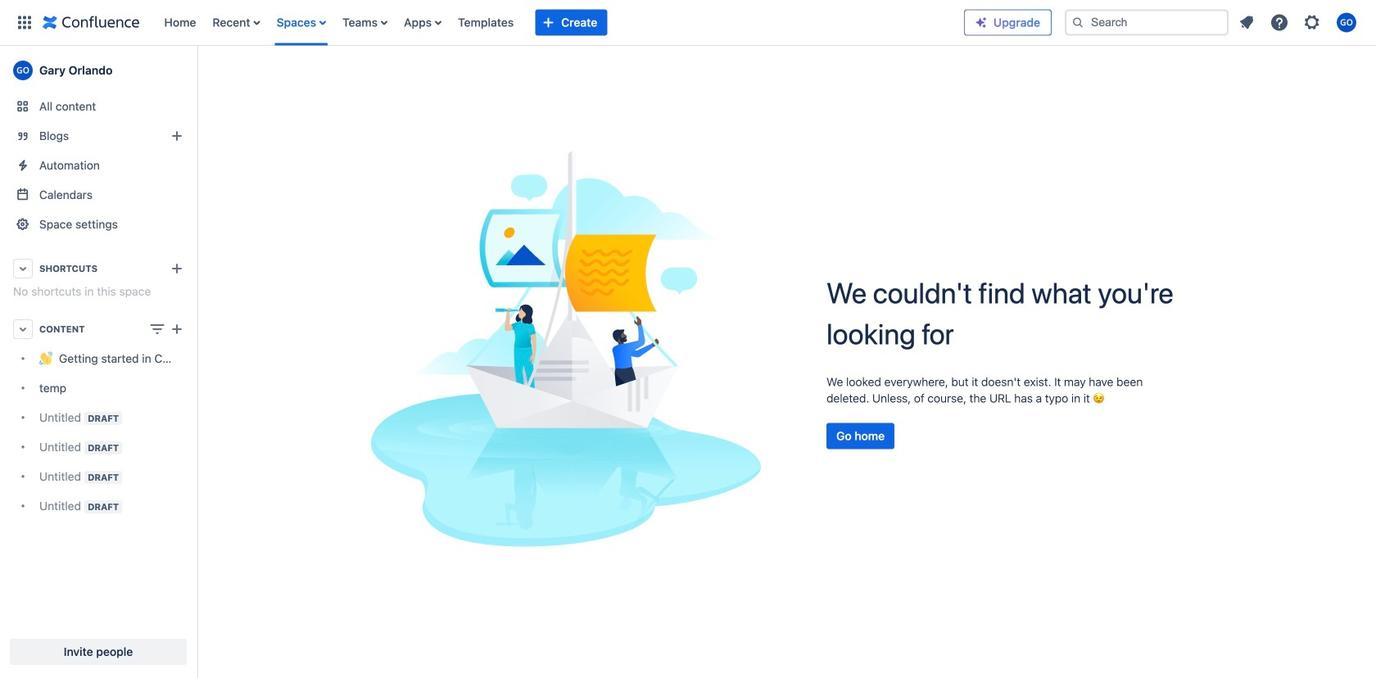Task type: describe. For each thing, give the bounding box(es) containing it.
add shortcut image
[[167, 259, 187, 279]]

change view image
[[147, 319, 167, 339]]

tree inside the space element
[[7, 344, 190, 521]]

list for "appswitcher icon"
[[156, 0, 964, 45]]

collapse sidebar image
[[179, 54, 215, 87]]

your profile and preferences image
[[1337, 13, 1357, 32]]

notification icon image
[[1237, 13, 1257, 32]]

appswitcher icon image
[[15, 13, 34, 32]]

Search field
[[1065, 9, 1229, 36]]

global element
[[10, 0, 964, 45]]



Task type: vqa. For each thing, say whether or not it's contained in the screenshot.
first Watch image
no



Task type: locate. For each thing, give the bounding box(es) containing it.
create a blog image
[[167, 126, 187, 146]]

premium image
[[975, 16, 988, 29]]

search image
[[1071, 16, 1085, 29]]

settings icon image
[[1302, 13, 1322, 32]]

list for premium icon
[[1232, 8, 1366, 37]]

confluence image
[[43, 13, 140, 32], [43, 13, 140, 32]]

0 horizontal spatial list
[[156, 0, 964, 45]]

list
[[156, 0, 964, 45], [1232, 8, 1366, 37]]

banner
[[0, 0, 1376, 46]]

tree
[[7, 344, 190, 521]]

create image
[[167, 319, 187, 339]]

space element
[[0, 46, 197, 678]]

help icon image
[[1270, 13, 1289, 32]]

None search field
[[1065, 9, 1229, 36]]

1 horizontal spatial list
[[1232, 8, 1366, 37]]



